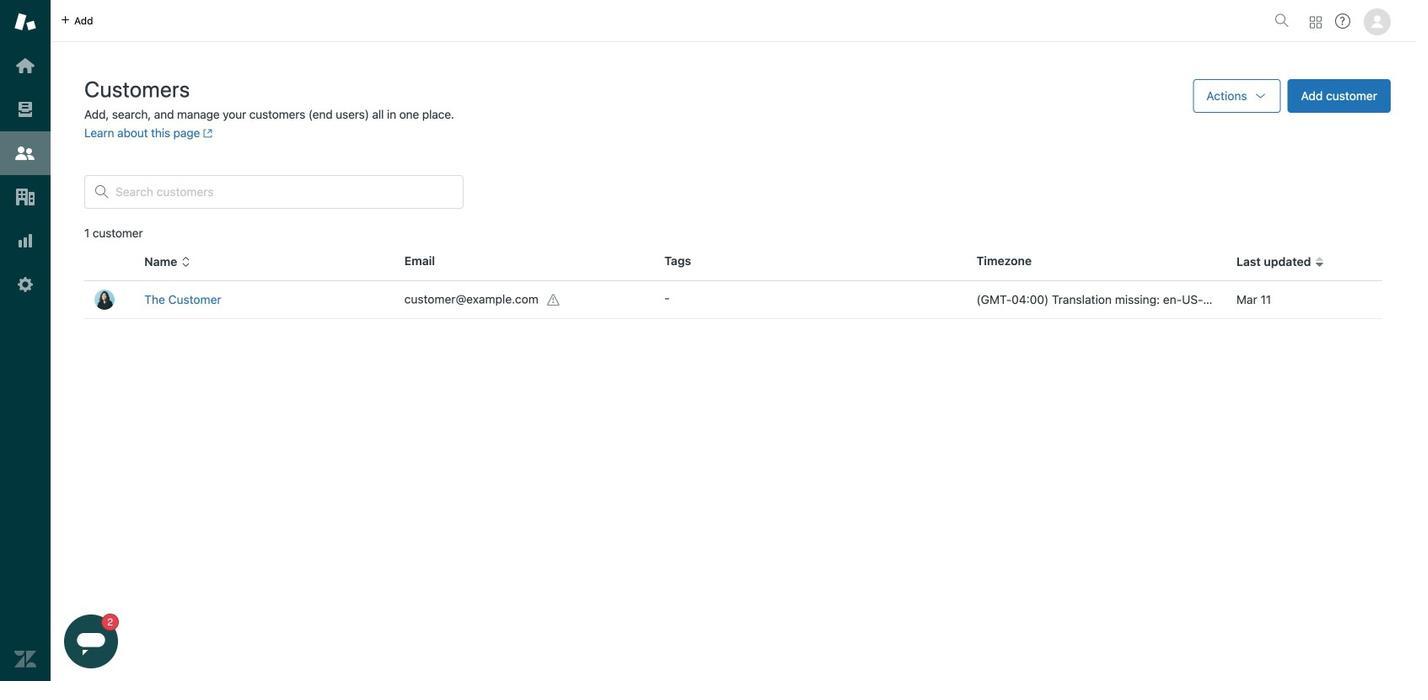 Task type: vqa. For each thing, say whether or not it's contained in the screenshot.
Reporting Image
yes



Task type: describe. For each thing, give the bounding box(es) containing it.
admin image
[[14, 274, 36, 296]]

Search customers field
[[115, 185, 453, 200]]

reporting image
[[14, 230, 36, 252]]

customers image
[[14, 142, 36, 164]]

(opens in a new tab) image
[[200, 128, 213, 138]]

views image
[[14, 99, 36, 121]]

zendesk support image
[[14, 11, 36, 33]]



Task type: locate. For each thing, give the bounding box(es) containing it.
zendesk products image
[[1310, 16, 1322, 28]]

organizations image
[[14, 186, 36, 208]]

zendesk image
[[14, 649, 36, 671]]

get help image
[[1335, 13, 1350, 29]]

unverified email image
[[547, 294, 560, 307]]

main element
[[0, 0, 51, 682]]

get started image
[[14, 55, 36, 77]]



